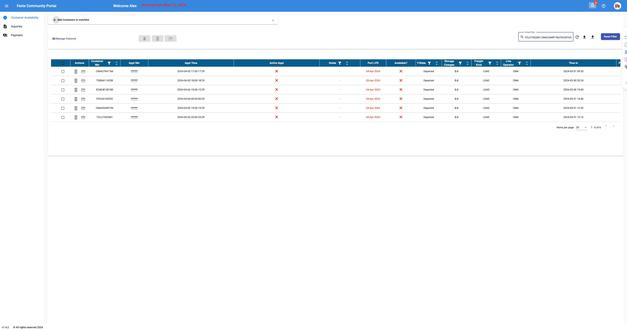 Task type: locate. For each thing, give the bounding box(es) containing it.
navigation
[[0, 12, 44, 40]]

10 column header from the left
[[442, 59, 472, 67]]

7 column header from the left
[[360, 59, 386, 67]]

4 cell from the top
[[617, 94, 627, 104]]

Global Watchlist Filter field
[[525, 36, 572, 39]]

5 cell from the top
[[617, 104, 627, 113]]

9 column header from the left
[[416, 59, 442, 67]]

cell for sixth row from the top
[[617, 104, 627, 113]]

8 column header from the left
[[386, 59, 416, 67]]

cell for 4th row from the bottom
[[617, 85, 627, 94]]

2 row from the top
[[51, 67, 627, 76]]

14 column header from the left
[[617, 59, 627, 67]]

3 column header from the left
[[120, 59, 148, 67]]

6 cell from the top
[[617, 113, 627, 122]]

1 row from the top
[[51, 59, 627, 67]]

13 column header from the left
[[531, 59, 617, 67]]

cell for fifth row from the bottom of the page
[[617, 76, 627, 85]]

row
[[51, 59, 627, 67], [51, 67, 627, 76], [51, 76, 627, 85], [51, 85, 627, 94], [51, 94, 627, 104], [51, 104, 627, 113], [51, 113, 627, 122]]

no color image
[[4, 4, 9, 8], [52, 18, 57, 22], [520, 35, 525, 39], [575, 35, 580, 39], [582, 35, 587, 39], [155, 37, 160, 41], [114, 61, 119, 65], [338, 61, 342, 65], [345, 61, 349, 65], [458, 61, 463, 65], [488, 61, 492, 65], [495, 61, 500, 65], [525, 61, 529, 65], [74, 69, 78, 74], [74, 79, 78, 83], [81, 79, 85, 83], [74, 88, 78, 92], [81, 88, 85, 92], [81, 106, 85, 111], [74, 115, 78, 120], [81, 115, 85, 120], [604, 124, 608, 128]]

3 cell from the top
[[617, 85, 627, 94]]

1 cell from the top
[[617, 67, 627, 76]]

3 row from the top
[[51, 76, 627, 85]]

cell
[[617, 67, 627, 76], [617, 76, 627, 85], [617, 85, 627, 94], [617, 94, 627, 104], [617, 104, 627, 113], [617, 113, 627, 122]]

grid
[[51, 59, 627, 122]]

2 cell from the top
[[617, 76, 627, 85]]

column header
[[70, 59, 89, 67], [89, 59, 120, 67], [120, 59, 148, 67], [148, 59, 234, 67], [234, 59, 320, 67], [320, 59, 360, 67], [360, 59, 386, 67], [386, 59, 416, 67], [416, 59, 442, 67], [442, 59, 472, 67], [472, 59, 501, 67], [501, 59, 531, 67], [531, 59, 617, 67], [617, 59, 627, 67]]

5 column header from the left
[[234, 59, 320, 67]]

11 column header from the left
[[472, 59, 501, 67]]

5 row from the top
[[51, 94, 627, 104]]

no color image
[[591, 3, 595, 7], [602, 4, 606, 8], [3, 15, 7, 20], [3, 24, 7, 29], [3, 33, 7, 37], [591, 35, 595, 39], [51, 37, 56, 41], [168, 37, 173, 41], [107, 61, 111, 65], [427, 61, 432, 65], [435, 61, 439, 65], [466, 61, 470, 65], [517, 61, 522, 65], [81, 69, 85, 74], [74, 97, 78, 101], [81, 97, 85, 101], [74, 106, 78, 111], [611, 124, 616, 128]]



Task type: vqa. For each thing, say whether or not it's contained in the screenshot.
seventh column header from the left
yes



Task type: describe. For each thing, give the bounding box(es) containing it.
4 row from the top
[[51, 85, 627, 94]]

6 row from the top
[[51, 104, 627, 113]]

cell for sixth row from the bottom of the page
[[617, 67, 627, 76]]

2 column header from the left
[[89, 59, 120, 67]]

1 column header from the left
[[70, 59, 89, 67]]

12 column header from the left
[[501, 59, 531, 67]]

cell for 7th row
[[617, 113, 627, 122]]

cell for 3rd row from the bottom
[[617, 94, 627, 104]]

delete image
[[142, 37, 147, 41]]

6 column header from the left
[[320, 59, 360, 67]]

4 column header from the left
[[148, 59, 234, 67]]

7 row from the top
[[51, 113, 627, 122]]



